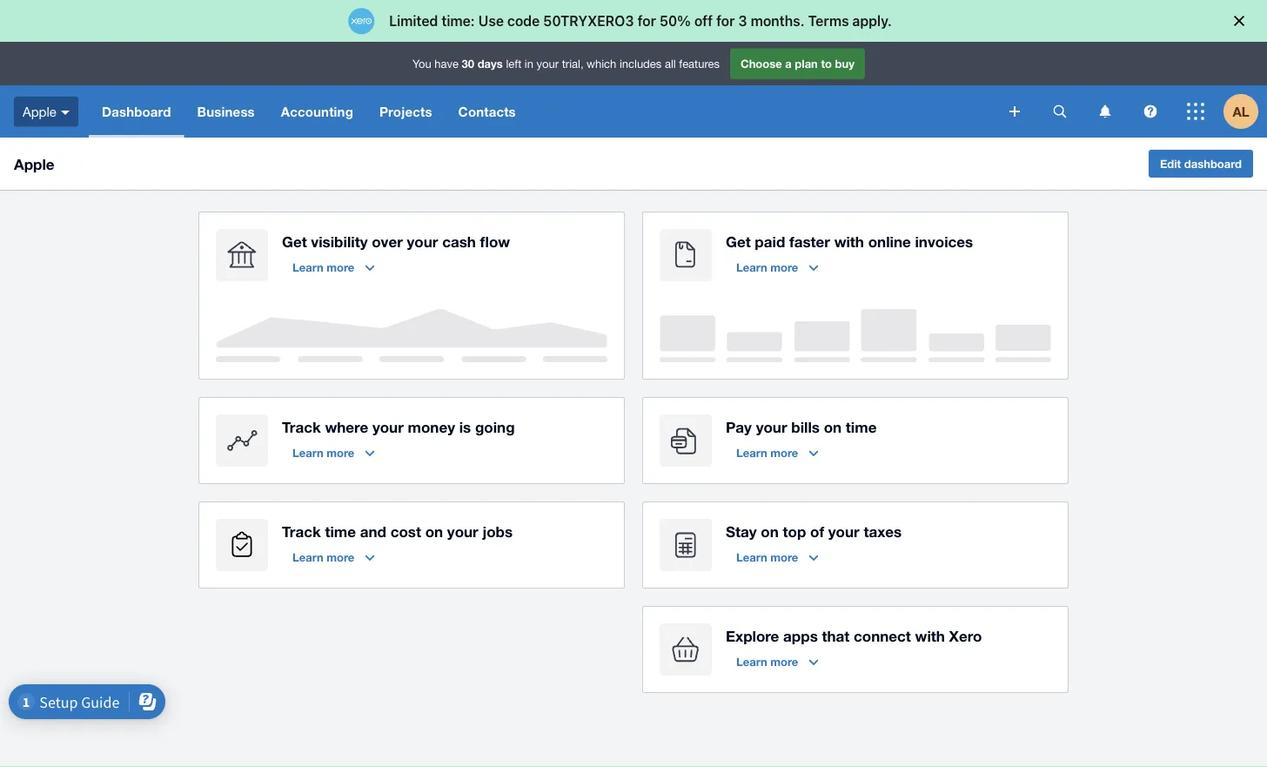 Task type: describe. For each thing, give the bounding box(es) containing it.
taxes
[[864, 522, 902, 540]]

track for track time and cost on your jobs
[[282, 522, 321, 540]]

business
[[197, 104, 255, 119]]

left
[[506, 57, 522, 70]]

navigation inside banner
[[89, 85, 998, 138]]

taxes icon image
[[660, 519, 712, 571]]

get paid faster with online invoices
[[726, 232, 974, 250]]

learn more for visibility
[[293, 260, 355, 274]]

your right over at top left
[[407, 232, 438, 250]]

features
[[679, 57, 720, 70]]

and
[[360, 522, 387, 540]]

0 horizontal spatial time
[[325, 522, 356, 540]]

xero
[[950, 627, 982, 644]]

banner containing dashboard
[[0, 42, 1268, 138]]

bills
[[792, 418, 820, 435]]

get for get visibility over your cash flow
[[282, 232, 307, 250]]

plan
[[795, 57, 818, 70]]

track money icon image
[[216, 414, 268, 467]]

explore
[[726, 627, 780, 644]]

projects button
[[367, 85, 445, 138]]

more for on
[[771, 550, 799, 564]]

your right the where
[[373, 418, 404, 435]]

a
[[786, 57, 792, 70]]

edit
[[1161, 157, 1182, 170]]

learn more button for on
[[726, 543, 829, 571]]

apple button
[[0, 85, 89, 138]]

your left jobs
[[447, 522, 479, 540]]

your right of
[[829, 522, 860, 540]]

is
[[459, 418, 471, 435]]

learn more for paid
[[737, 260, 799, 274]]

apple inside popup button
[[23, 104, 57, 119]]

projects icon image
[[216, 519, 268, 571]]

dashboard link
[[89, 85, 184, 138]]

learn for on
[[737, 550, 768, 564]]

learn for visibility
[[293, 260, 324, 274]]

contacts button
[[445, 85, 529, 138]]

learn more for where
[[293, 446, 355, 459]]

learn for your
[[737, 446, 768, 459]]

more for time
[[327, 550, 355, 564]]

your right in
[[537, 57, 559, 70]]

track where your money is going
[[282, 418, 515, 435]]

30
[[462, 57, 475, 70]]

in
[[525, 57, 534, 70]]

explore apps that connect with xero
[[726, 627, 982, 644]]

days
[[478, 57, 503, 70]]

you
[[413, 57, 432, 70]]

1 horizontal spatial svg image
[[1145, 105, 1158, 118]]

business button
[[184, 85, 268, 138]]

learn for time
[[293, 550, 324, 564]]

faster
[[790, 232, 831, 250]]

learn for paid
[[737, 260, 768, 274]]

invoices
[[916, 232, 974, 250]]

cost
[[391, 522, 421, 540]]

learn more for time
[[293, 550, 355, 564]]

have
[[435, 57, 459, 70]]

dashboard
[[102, 104, 171, 119]]

which
[[587, 57, 617, 70]]

projects
[[380, 104, 432, 119]]

visibility
[[311, 232, 368, 250]]

al button
[[1224, 85, 1268, 138]]

1 vertical spatial apple
[[14, 155, 54, 172]]

accounting button
[[268, 85, 367, 138]]

dashboard
[[1185, 157, 1243, 170]]

more for visibility
[[327, 260, 355, 274]]

more for your
[[771, 446, 799, 459]]

stay on top of your taxes
[[726, 522, 902, 540]]

top
[[783, 522, 807, 540]]

banking icon image
[[216, 229, 268, 281]]

learn more button for time
[[282, 543, 385, 571]]

connect
[[854, 627, 911, 644]]

apps
[[784, 627, 818, 644]]



Task type: vqa. For each thing, say whether or not it's contained in the screenshot.
connect
yes



Task type: locate. For each thing, give the bounding box(es) containing it.
0 horizontal spatial on
[[425, 522, 443, 540]]

to
[[821, 57, 832, 70]]

al
[[1233, 104, 1250, 119]]

learn more down paid
[[737, 260, 799, 274]]

0 vertical spatial apple
[[23, 104, 57, 119]]

learn more
[[293, 260, 355, 274], [737, 260, 799, 274], [293, 446, 355, 459], [737, 446, 799, 459], [293, 550, 355, 564], [737, 550, 799, 564], [737, 655, 799, 668]]

learn more down the explore in the right bottom of the page
[[737, 655, 799, 668]]

choose
[[741, 57, 782, 70]]

get visibility over your cash flow
[[282, 232, 510, 250]]

get for get paid faster with online invoices
[[726, 232, 751, 250]]

learn more button
[[282, 253, 385, 281], [726, 253, 829, 281], [282, 439, 385, 467], [726, 439, 829, 467], [282, 543, 385, 571], [726, 543, 829, 571], [726, 648, 829, 676]]

svg image
[[1145, 105, 1158, 118], [61, 110, 70, 115]]

learn more for your
[[737, 446, 799, 459]]

learn more button for visibility
[[282, 253, 385, 281]]

learn more button for paid
[[726, 253, 829, 281]]

1 vertical spatial with
[[916, 627, 945, 644]]

learn right "track money icon"
[[293, 446, 324, 459]]

over
[[372, 232, 403, 250]]

learn more button down pay your bills on time
[[726, 439, 829, 467]]

svg image inside apple popup button
[[61, 110, 70, 115]]

on left top
[[761, 522, 779, 540]]

track right projects icon
[[282, 522, 321, 540]]

learn for apps
[[737, 655, 768, 668]]

cash
[[442, 232, 476, 250]]

with
[[835, 232, 865, 250], [916, 627, 945, 644]]

more down track time and cost on your jobs
[[327, 550, 355, 564]]

navigation
[[89, 85, 998, 138]]

learn more down the where
[[293, 446, 355, 459]]

on
[[824, 418, 842, 435], [425, 522, 443, 540], [761, 522, 779, 540]]

invoices icon image
[[660, 229, 712, 281]]

get
[[282, 232, 307, 250], [726, 232, 751, 250]]

more down top
[[771, 550, 799, 564]]

paid
[[755, 232, 786, 250]]

more for paid
[[771, 260, 799, 274]]

learn more button down and in the left of the page
[[282, 543, 385, 571]]

learn down stay at the bottom right of page
[[737, 550, 768, 564]]

more down pay your bills on time
[[771, 446, 799, 459]]

1 horizontal spatial get
[[726, 232, 751, 250]]

learn for where
[[293, 446, 324, 459]]

pay your bills on time
[[726, 418, 877, 435]]

banner
[[0, 42, 1268, 138]]

your right pay
[[756, 418, 788, 435]]

trial,
[[562, 57, 584, 70]]

add-ons icon image
[[660, 623, 712, 676]]

stay
[[726, 522, 757, 540]]

2 track from the top
[[282, 522, 321, 540]]

0 vertical spatial track
[[282, 418, 321, 435]]

time left and in the left of the page
[[325, 522, 356, 540]]

flow
[[480, 232, 510, 250]]

includes
[[620, 57, 662, 70]]

learn down paid
[[737, 260, 768, 274]]

learn more down visibility
[[293, 260, 355, 274]]

learn more button for apps
[[726, 648, 829, 676]]

learn down visibility
[[293, 260, 324, 274]]

pay
[[726, 418, 752, 435]]

learn more button down 'apps'
[[726, 648, 829, 676]]

2 get from the left
[[726, 232, 751, 250]]

1 get from the left
[[282, 232, 307, 250]]

that
[[822, 627, 850, 644]]

1 horizontal spatial on
[[761, 522, 779, 540]]

0 vertical spatial time
[[846, 418, 877, 435]]

more
[[327, 260, 355, 274], [771, 260, 799, 274], [327, 446, 355, 459], [771, 446, 799, 459], [327, 550, 355, 564], [771, 550, 799, 564], [771, 655, 799, 668]]

all
[[665, 57, 676, 70]]

0 horizontal spatial get
[[282, 232, 307, 250]]

choose a plan to buy
[[741, 57, 855, 70]]

with right the faster
[[835, 232, 865, 250]]

track for track where your money is going
[[282, 418, 321, 435]]

jobs
[[483, 522, 513, 540]]

learn more button down the where
[[282, 439, 385, 467]]

1 track from the top
[[282, 418, 321, 435]]

learn down the explore in the right bottom of the page
[[737, 655, 768, 668]]

more down visibility
[[327, 260, 355, 274]]

1 horizontal spatial with
[[916, 627, 945, 644]]

track time and cost on your jobs
[[282, 522, 513, 540]]

learn more button down visibility
[[282, 253, 385, 281]]

learn
[[293, 260, 324, 274], [737, 260, 768, 274], [293, 446, 324, 459], [737, 446, 768, 459], [293, 550, 324, 564], [737, 550, 768, 564], [737, 655, 768, 668]]

banking preview line graph image
[[216, 309, 608, 362]]

of
[[811, 522, 825, 540]]

more for apps
[[771, 655, 799, 668]]

1 vertical spatial time
[[325, 522, 356, 540]]

online
[[869, 232, 911, 250]]

time right 'bills'
[[846, 418, 877, 435]]

more down paid
[[771, 260, 799, 274]]

learn more down stay at the bottom right of page
[[737, 550, 799, 564]]

learn right projects icon
[[293, 550, 324, 564]]

get left visibility
[[282, 232, 307, 250]]

0 horizontal spatial with
[[835, 232, 865, 250]]

bills icon image
[[660, 414, 712, 467]]

0 vertical spatial with
[[835, 232, 865, 250]]

apple
[[23, 104, 57, 119], [14, 155, 54, 172]]

going
[[475, 418, 515, 435]]

edit dashboard button
[[1149, 150, 1254, 178]]

learn more down track time and cost on your jobs
[[293, 550, 355, 564]]

1 horizontal spatial time
[[846, 418, 877, 435]]

your
[[537, 57, 559, 70], [407, 232, 438, 250], [373, 418, 404, 435], [756, 418, 788, 435], [447, 522, 479, 540], [829, 522, 860, 540]]

contacts
[[459, 104, 516, 119]]

learn more button for where
[[282, 439, 385, 467]]

1 vertical spatial track
[[282, 522, 321, 540]]

more down the where
[[327, 446, 355, 459]]

2 horizontal spatial on
[[824, 418, 842, 435]]

get left paid
[[726, 232, 751, 250]]

more for where
[[327, 446, 355, 459]]

on right 'bills'
[[824, 418, 842, 435]]

you have 30 days left in your trial, which includes all features
[[413, 57, 720, 70]]

buy
[[836, 57, 855, 70]]

learn more button down top
[[726, 543, 829, 571]]

track
[[282, 418, 321, 435], [282, 522, 321, 540]]

with left xero
[[916, 627, 945, 644]]

learn more button down paid
[[726, 253, 829, 281]]

money
[[408, 418, 455, 435]]

learn more down pay
[[737, 446, 799, 459]]

time
[[846, 418, 877, 435], [325, 522, 356, 540]]

learn more button for your
[[726, 439, 829, 467]]

where
[[325, 418, 368, 435]]

learn down pay
[[737, 446, 768, 459]]

more down 'apps'
[[771, 655, 799, 668]]

learn more for apps
[[737, 655, 799, 668]]

learn more for on
[[737, 550, 799, 564]]

edit dashboard
[[1161, 157, 1243, 170]]

0 horizontal spatial svg image
[[61, 110, 70, 115]]

navigation containing dashboard
[[89, 85, 998, 138]]

svg image left the dashboard link
[[61, 110, 70, 115]]

invoices preview bar graph image
[[660, 309, 1052, 362]]

svg image
[[1188, 103, 1205, 120], [1054, 105, 1067, 118], [1100, 105, 1111, 118], [1010, 106, 1020, 117]]

track left the where
[[282, 418, 321, 435]]

dialog
[[0, 0, 1268, 42]]

svg image up edit dashboard button
[[1145, 105, 1158, 118]]

accounting
[[281, 104, 353, 119]]

on right cost at the bottom
[[425, 522, 443, 540]]



